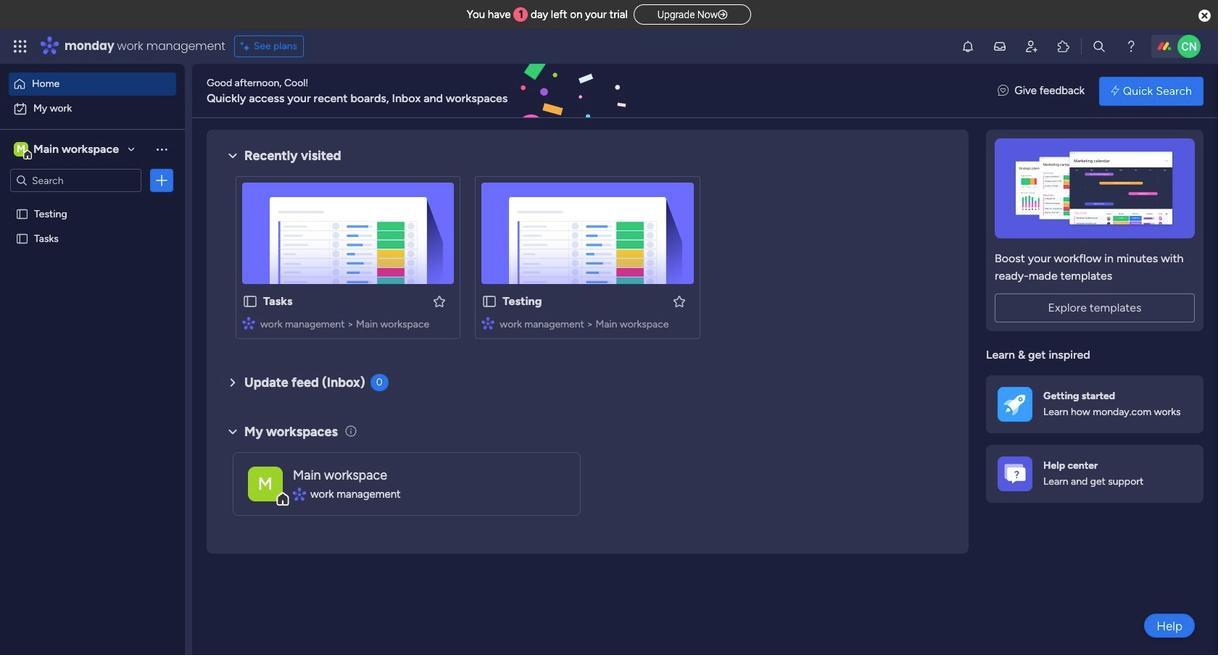 Task type: vqa. For each thing, say whether or not it's contained in the screenshot.
Search everything icon
yes



Task type: describe. For each thing, give the bounding box(es) containing it.
v2 user feedback image
[[998, 83, 1009, 99]]

public board image
[[242, 294, 258, 310]]

0 vertical spatial option
[[9, 73, 176, 96]]

Search in workspace field
[[30, 172, 121, 189]]

v2 bolt switch image
[[1111, 83, 1120, 99]]

add to favorites image
[[433, 294, 447, 309]]

close recently visited image
[[224, 147, 242, 165]]

dapulse close image
[[1199, 9, 1211, 23]]

search everything image
[[1092, 39, 1107, 54]]

getting started element
[[987, 375, 1204, 433]]

component image
[[482, 317, 495, 330]]

2 vertical spatial option
[[0, 201, 185, 203]]

open update feed (inbox) image
[[224, 374, 242, 392]]

invite members image
[[1025, 39, 1040, 54]]

notifications image
[[961, 39, 976, 54]]



Task type: locate. For each thing, give the bounding box(es) containing it.
options image
[[155, 173, 169, 188]]

0 vertical spatial workspace image
[[14, 141, 28, 157]]

1 vertical spatial option
[[9, 97, 176, 120]]

1 vertical spatial public board image
[[15, 231, 29, 245]]

workspace selection element
[[14, 141, 121, 160]]

cool name image
[[1178, 35, 1201, 58]]

quick search results list box
[[224, 165, 952, 357]]

workspace image inside workspace selection element
[[14, 141, 28, 157]]

option
[[9, 73, 176, 96], [9, 97, 176, 120], [0, 201, 185, 203]]

list box
[[0, 198, 185, 447]]

1 horizontal spatial workspace image
[[248, 467, 283, 502]]

0 horizontal spatial workspace image
[[14, 141, 28, 157]]

add to favorites image
[[672, 294, 687, 309]]

1 vertical spatial workspace image
[[248, 467, 283, 502]]

help image
[[1124, 39, 1139, 54]]

update feed image
[[993, 39, 1008, 54]]

monday marketplace image
[[1057, 39, 1071, 54]]

0 element
[[370, 374, 389, 392]]

public board image
[[15, 207, 29, 221], [15, 231, 29, 245], [482, 294, 498, 310]]

workspace options image
[[155, 142, 169, 157]]

see plans image
[[241, 38, 254, 54]]

workspace image
[[14, 141, 28, 157], [248, 467, 283, 502]]

2 vertical spatial public board image
[[482, 294, 498, 310]]

templates image image
[[1000, 139, 1191, 239]]

0 vertical spatial public board image
[[15, 207, 29, 221]]

select product image
[[13, 39, 28, 54]]

help center element
[[987, 445, 1204, 503]]

close my workspaces image
[[224, 423, 242, 441]]

dapulse rightstroke image
[[718, 9, 728, 20]]



